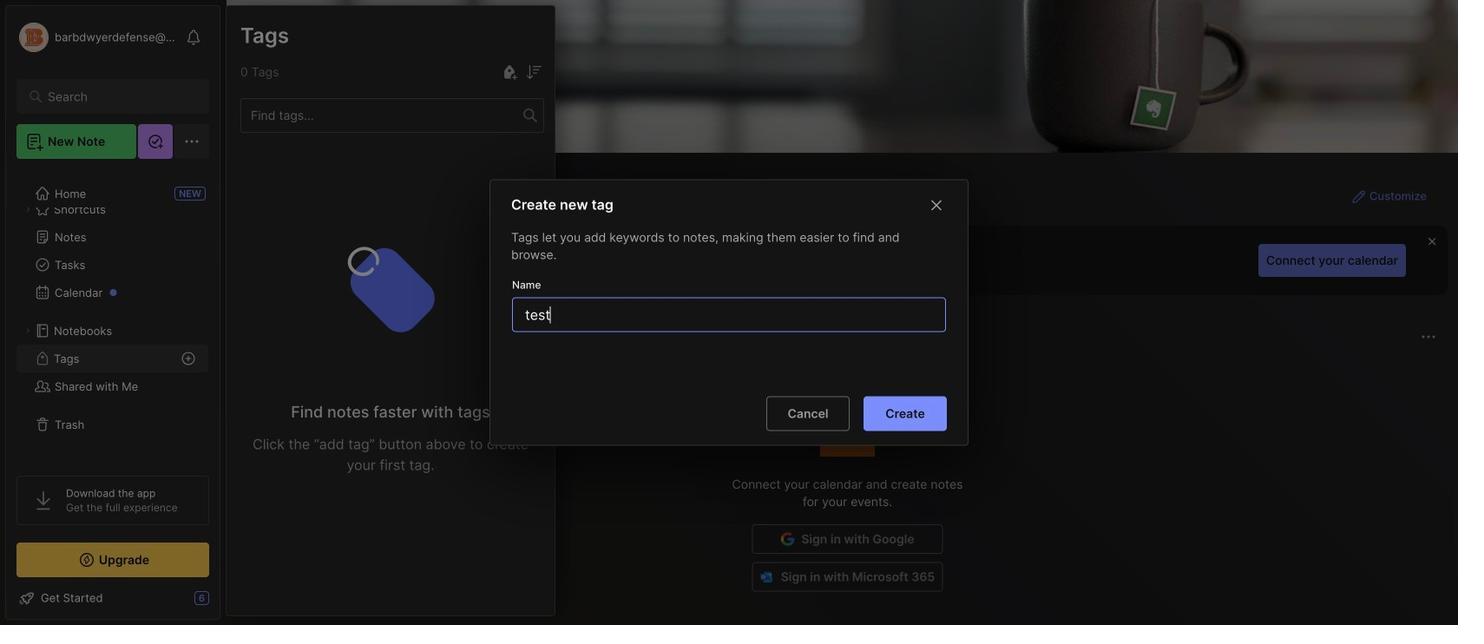 Task type: locate. For each thing, give the bounding box(es) containing it.
none search field inside main element
[[48, 86, 186, 107]]

create new tag image
[[499, 62, 520, 83]]

tree
[[6, 169, 220, 460]]

Tag name text field
[[524, 298, 938, 331]]

None search field
[[48, 86, 186, 107]]

main element
[[0, 0, 226, 625]]

Find tags… text field
[[241, 104, 524, 127]]

Search text field
[[48, 89, 186, 105]]

expand notebooks image
[[23, 326, 33, 336]]



Task type: describe. For each thing, give the bounding box(es) containing it.
tree inside main element
[[6, 169, 220, 460]]

close image
[[926, 195, 947, 216]]



Task type: vqa. For each thing, say whether or not it's contained in the screenshot.
Expand Tags image
no



